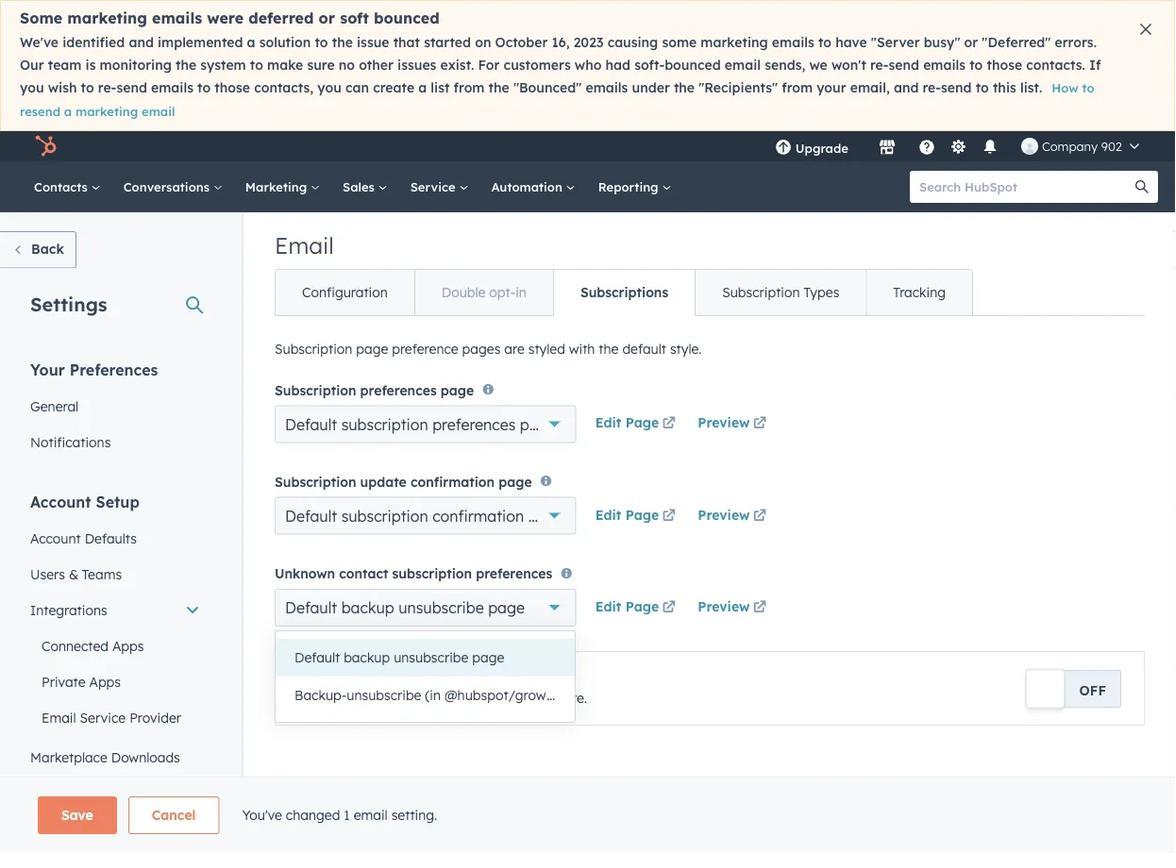 Task type: locate. For each thing, give the bounding box(es) containing it.
subscription inside popup button
[[342, 507, 428, 526]]

navigation
[[275, 269, 974, 316]]

edit page link for default subscription confirmation page
[[596, 505, 679, 528]]

notifications
[[30, 434, 111, 450]]

changed
[[286, 807, 340, 824]]

"deferred"
[[983, 34, 1052, 51]]

0 horizontal spatial &
[[69, 566, 78, 583]]

company
[[1043, 138, 1098, 154]]

to down is on the left top of the page
[[81, 79, 94, 96]]

0 vertical spatial preferences
[[360, 382, 437, 398]]

and
[[129, 34, 154, 51], [894, 79, 919, 96], [523, 690, 547, 707]]

2 vertical spatial marketing
[[76, 103, 138, 119]]

tracking inside account setup element
[[30, 785, 83, 802]]

backup-unsubscribe (in @hubspot/growth/templates/system)
[[295, 688, 685, 704]]

tracking link
[[866, 270, 973, 315]]

to inside don't send to unengaged contacts improve your email sending quality and score.
[[383, 669, 399, 688]]

1 vertical spatial default backup unsubscribe page
[[295, 650, 505, 666]]

email inside account setup element
[[42, 710, 76, 726]]

1 vertical spatial preferences
[[433, 415, 516, 434]]

edit page for default subscription preferences page
[[596, 415, 659, 431]]

0 vertical spatial preview
[[698, 415, 750, 431]]

2 edit page from the top
[[596, 506, 659, 523]]

0 vertical spatial email
[[275, 231, 334, 260]]

and down "contacts"
[[523, 690, 547, 707]]

1 horizontal spatial a
[[247, 34, 255, 51]]

1 vertical spatial tracking
[[30, 785, 83, 802]]

& inside the users & teams link
[[69, 566, 78, 583]]

marketing inside we've identified and implemented a solution to the issue that started on october 16, 2023 causing some marketing emails to have "server busy" or "deferred" errors. our team is monitoring the system to make sure no other issues exist. for customers who had soft-bounced email sends, we won't re-send emails to those contacts. if you wish to re-send emails to those contacts, you can create a list from the "bounced" emails under the "recipients" from your email, and re-send to this list.
[[701, 34, 769, 51]]

2 you from the left
[[318, 79, 342, 96]]

to left make
[[250, 57, 263, 73]]

integrations
[[30, 602, 107, 619]]

you down our
[[20, 79, 44, 96]]

0 horizontal spatial you
[[20, 79, 44, 96]]

1 vertical spatial email
[[42, 710, 76, 726]]

subscription for subscription update confirmation page
[[275, 474, 357, 490]]

apps for private apps
[[89, 674, 121, 690]]

1 vertical spatial your
[[355, 690, 383, 707]]

we
[[810, 57, 828, 73]]

subscription for preferences
[[342, 415, 428, 434]]

search image
[[1136, 180, 1149, 194]]

1 vertical spatial unsubscribe
[[394, 650, 469, 666]]

users & teams
[[30, 566, 122, 583]]

2 vertical spatial edit page link
[[596, 597, 679, 620]]

0 vertical spatial backup
[[342, 599, 394, 618]]

edit page for default subscription confirmation page
[[596, 506, 659, 523]]

2 vertical spatial unsubscribe
[[347, 688, 422, 704]]

list box
[[276, 632, 685, 722]]

and inside don't send to unengaged contacts improve your email sending quality and score.
[[523, 690, 547, 707]]

1 vertical spatial edit page
[[596, 506, 659, 523]]

contacts
[[34, 179, 91, 195]]

2 vertical spatial and
[[523, 690, 547, 707]]

0 horizontal spatial your
[[355, 690, 383, 707]]

0 horizontal spatial and
[[129, 34, 154, 51]]

bounced
[[374, 8, 440, 27], [665, 57, 721, 73]]

subscription inside "popup button"
[[342, 415, 428, 434]]

confirmation down subscription update confirmation page
[[433, 507, 524, 526]]

exist.
[[441, 57, 474, 73]]

0 horizontal spatial bounced
[[374, 8, 440, 27]]

1
[[344, 807, 350, 824]]

edit
[[596, 415, 622, 431], [596, 506, 622, 523], [596, 598, 622, 615]]

style.
[[670, 341, 702, 357]]

1 edit page from the top
[[596, 415, 659, 431]]

0 vertical spatial page
[[626, 415, 659, 431]]

3 edit from the top
[[596, 598, 622, 615]]

default
[[285, 415, 337, 434], [285, 507, 337, 526], [285, 599, 337, 618], [295, 650, 340, 666]]

link opens in a new window image
[[663, 413, 676, 436], [663, 418, 676, 431], [663, 505, 676, 528], [754, 505, 767, 528], [663, 597, 676, 620], [754, 597, 767, 620], [754, 602, 767, 615]]

0 vertical spatial unsubscribe
[[399, 599, 484, 618]]

2 horizontal spatial a
[[419, 79, 427, 96]]

0 vertical spatial service
[[410, 179, 459, 195]]

"recipients"
[[699, 79, 778, 96]]

preview link for default subscription confirmation page
[[698, 505, 770, 528]]

provider
[[130, 710, 181, 726]]

3 preview from the top
[[698, 598, 750, 615]]

default backup unsubscribe page up (in
[[295, 650, 505, 666]]

is
[[86, 57, 96, 73]]

a down some marketing emails were deferred or soft bounced
[[247, 34, 255, 51]]

a
[[247, 34, 255, 51], [419, 79, 427, 96], [64, 103, 72, 119]]

account up users on the left of the page
[[30, 530, 81, 547]]

email left (in
[[387, 690, 421, 707]]

1 vertical spatial or
[[965, 34, 979, 51]]

link opens in a new window image inside the edit page link
[[663, 418, 676, 431]]

subscription update confirmation page
[[275, 474, 532, 490]]

& right privacy
[[80, 821, 89, 838]]

the down the for
[[489, 79, 510, 96]]

service inside account setup element
[[80, 710, 126, 726]]

0 horizontal spatial those
[[215, 79, 250, 96]]

save
[[61, 807, 93, 824]]

from down exist.
[[454, 79, 485, 96]]

account up account defaults
[[30, 493, 91, 511]]

users
[[30, 566, 65, 583]]

1 horizontal spatial or
[[965, 34, 979, 51]]

subscription for subscription preferences page
[[275, 382, 357, 398]]

apps up email service provider
[[89, 674, 121, 690]]

sends,
[[765, 57, 806, 73]]

started
[[424, 34, 471, 51]]

16,
[[552, 34, 570, 51]]

email down the monitoring
[[142, 103, 175, 119]]

email down private
[[42, 710, 76, 726]]

emails up implemented
[[152, 8, 202, 27]]

apps down "integrations" button
[[112, 638, 144, 654]]

0 horizontal spatial email
[[42, 710, 76, 726]]

default backup unsubscribe page inside default backup unsubscribe page popup button
[[285, 599, 525, 618]]

default backup unsubscribe page down unknown contact subscription preferences at the bottom of the page
[[285, 599, 525, 618]]

1 vertical spatial service
[[80, 710, 126, 726]]

0 vertical spatial confirmation
[[411, 474, 495, 490]]

those
[[987, 57, 1023, 73], [215, 79, 250, 96]]

those up this
[[987, 57, 1023, 73]]

preview link for default backup unsubscribe page
[[698, 597, 770, 620]]

link opens in a new window image for the edit page link for default backup unsubscribe page
[[663, 602, 676, 615]]

2 vertical spatial edit
[[596, 598, 622, 615]]

1 horizontal spatial tracking
[[894, 284, 946, 301]]

your down the we
[[817, 79, 847, 96]]

unsubscribe down unknown contact subscription preferences at the bottom of the page
[[399, 599, 484, 618]]

1 horizontal spatial &
[[80, 821, 89, 838]]

bounced down some
[[665, 57, 721, 73]]

1 account from the top
[[30, 493, 91, 511]]

emails down the monitoring
[[151, 79, 194, 96]]

2 vertical spatial edit page
[[596, 598, 659, 615]]

identified
[[62, 34, 125, 51]]

default backup unsubscribe page button
[[276, 639, 575, 677]]

1 vertical spatial account
[[30, 530, 81, 547]]

marketing link
[[234, 161, 332, 212]]

1 vertical spatial preview link
[[698, 505, 770, 528]]

1 vertical spatial backup
[[344, 650, 390, 666]]

tracking inside navigation
[[894, 284, 946, 301]]

2 account from the top
[[30, 530, 81, 547]]

navigation containing configuration
[[275, 269, 974, 316]]

0 vertical spatial edit
[[596, 415, 622, 431]]

1 vertical spatial apps
[[89, 674, 121, 690]]

email for email
[[275, 231, 334, 260]]

in
[[516, 284, 527, 301]]

contacts
[[494, 669, 558, 688]]

default down subscription preferences page
[[285, 415, 337, 434]]

confirmation for update
[[411, 474, 495, 490]]

0 vertical spatial apps
[[112, 638, 144, 654]]

1 preview from the top
[[698, 415, 750, 431]]

those down "system"
[[215, 79, 250, 96]]

subscription for subscription page preference pages are styled with the default style.
[[275, 341, 353, 357]]

update
[[360, 474, 407, 490]]

confirmation inside the default subscription confirmation page popup button
[[433, 507, 524, 526]]

backup-unsubscribe (in @hubspot/growth/templates/system) button
[[276, 677, 685, 715]]

unsubscribe left (in
[[347, 688, 422, 704]]

edit page link for default backup unsubscribe page
[[596, 597, 679, 620]]

2 horizontal spatial and
[[894, 79, 919, 96]]

send up improve
[[343, 669, 379, 688]]

0 horizontal spatial or
[[319, 8, 335, 27]]

1 vertical spatial bounced
[[665, 57, 721, 73]]

0 vertical spatial bounced
[[374, 8, 440, 27]]

subscription up default backup unsubscribe page popup button
[[392, 566, 472, 582]]

2 vertical spatial page
[[626, 598, 659, 615]]

back
[[31, 241, 64, 257]]

1 edit page link from the top
[[596, 413, 679, 436]]

hubspot image
[[34, 135, 57, 158]]

preview for default backup unsubscribe page
[[698, 598, 750, 615]]

1 vertical spatial subscription
[[342, 507, 428, 526]]

general link
[[19, 389, 212, 425]]

subscription down update on the bottom left
[[342, 507, 428, 526]]

email up "recipients"
[[725, 57, 761, 73]]

edit for default subscription confirmation page
[[596, 506, 622, 523]]

0 vertical spatial subscription
[[342, 415, 428, 434]]

marketing up identified
[[67, 8, 147, 27]]

1 vertical spatial page
[[626, 506, 659, 523]]

or left the soft
[[319, 8, 335, 27]]

service right sales link
[[410, 179, 459, 195]]

send down the monitoring
[[117, 79, 147, 96]]

email inside how to resend a marketing email
[[142, 103, 175, 119]]

re- down the monitoring
[[98, 79, 117, 96]]

marketplaces button
[[868, 131, 907, 161]]

unsubscribe inside default backup unsubscribe page popup button
[[399, 599, 484, 618]]

1 horizontal spatial you
[[318, 79, 342, 96]]

and right email,
[[894, 79, 919, 96]]

1 vertical spatial confirmation
[[433, 507, 524, 526]]

account setup element
[[19, 492, 212, 854]]

backup down contact
[[342, 599, 394, 618]]

have
[[836, 34, 868, 51]]

hubspot link
[[23, 135, 71, 158]]

menu
[[762, 131, 1153, 161]]

our
[[20, 57, 44, 73]]

tracking for tracking
[[894, 284, 946, 301]]

code
[[87, 785, 119, 802]]

0 vertical spatial account
[[30, 493, 91, 511]]

page inside button
[[472, 650, 505, 666]]

cancel button
[[128, 797, 219, 835]]

edit for default subscription preferences page
[[596, 415, 622, 431]]

preferences inside "popup button"
[[433, 415, 516, 434]]

link opens in a new window image inside preview link
[[754, 602, 767, 615]]

account setup
[[30, 493, 140, 511]]

1 horizontal spatial email
[[275, 231, 334, 260]]

send inside don't send to unengaged contacts improve your email sending quality and score.
[[343, 669, 379, 688]]

emails
[[152, 8, 202, 27], [772, 34, 815, 51], [924, 57, 966, 73], [151, 79, 194, 96], [586, 79, 628, 96]]

from down sends,
[[782, 79, 813, 96]]

apps
[[112, 638, 144, 654], [89, 674, 121, 690]]

0 vertical spatial those
[[987, 57, 1023, 73]]

marketing up "recipients"
[[701, 34, 769, 51]]

bounced inside we've identified and implemented a solution to the issue that started on october 16, 2023 causing some marketing emails to have "server busy" or "deferred" errors. our team is monitoring the system to make sure no other issues exist. for customers who had soft-bounced email sends, we won't re-send emails to those contacts. if you wish to re-send emails to those contacts, you can create a list from the "bounced" emails under the "recipients" from your email, and re-send to this list.
[[665, 57, 721, 73]]

2 vertical spatial preview link
[[698, 597, 770, 620]]

3 edit page from the top
[[596, 598, 659, 615]]

0 vertical spatial default backup unsubscribe page
[[285, 599, 525, 618]]

a inside how to resend a marketing email
[[64, 103, 72, 119]]

1 vertical spatial &
[[80, 821, 89, 838]]

emails up sends,
[[772, 34, 815, 51]]

emails down busy"
[[924, 57, 966, 73]]

1 vertical spatial marketing
[[701, 34, 769, 51]]

re- up email,
[[871, 57, 889, 73]]

notifications image
[[982, 140, 999, 157]]

0 horizontal spatial a
[[64, 103, 72, 119]]

0 vertical spatial and
[[129, 34, 154, 51]]

cancel
[[152, 807, 196, 824]]

subscription down subscription preferences page
[[342, 415, 428, 434]]

integrations button
[[19, 593, 212, 629]]

0 horizontal spatial re-
[[98, 79, 117, 96]]

marketing down is on the left top of the page
[[76, 103, 138, 119]]

default for default subscription preferences page
[[285, 415, 337, 434]]

default down unknown
[[285, 599, 337, 618]]

don't
[[298, 669, 338, 688]]

1 vertical spatial edit
[[596, 506, 622, 523]]

errors.
[[1055, 34, 1097, 51]]

your right improve
[[355, 690, 383, 707]]

sure
[[307, 57, 335, 73]]

1 horizontal spatial from
[[782, 79, 813, 96]]

0 horizontal spatial from
[[454, 79, 485, 96]]

confirmation up the default subscription confirmation page popup button
[[411, 474, 495, 490]]

1 horizontal spatial those
[[987, 57, 1023, 73]]

link opens in a new window image for preview link for default subscription confirmation page
[[754, 505, 767, 528]]

a left the list
[[419, 79, 427, 96]]

and up the monitoring
[[129, 34, 154, 51]]

default backup unsubscribe page button
[[275, 589, 577, 627]]

configuration
[[302, 284, 388, 301]]

to up sure
[[315, 34, 328, 51]]

your
[[30, 360, 65, 379]]

busy"
[[924, 34, 961, 51]]

3 preview link from the top
[[698, 597, 770, 620]]

conversations
[[123, 179, 213, 195]]

contacts,
[[254, 79, 314, 96]]

default inside "popup button"
[[285, 415, 337, 434]]

1 preview link from the top
[[698, 413, 770, 436]]

2 edit page link from the top
[[596, 505, 679, 528]]

consent
[[93, 821, 144, 838]]

this
[[993, 79, 1017, 96]]

edit page for default backup unsubscribe page
[[596, 598, 659, 615]]

monitoring
[[100, 57, 172, 73]]

1 page from the top
[[626, 415, 659, 431]]

email up configuration on the left
[[275, 231, 334, 260]]

mateo roberts image
[[1022, 138, 1039, 155]]

subscription page preference pages are styled with the default style.
[[275, 341, 702, 357]]

subscriptions link
[[553, 270, 695, 315]]

from
[[454, 79, 485, 96], [782, 79, 813, 96]]

1 horizontal spatial bounced
[[665, 57, 721, 73]]

can
[[346, 79, 369, 96]]

3 page from the top
[[626, 598, 659, 615]]

conversations link
[[112, 161, 234, 212]]

default backup unsubscribe page
[[285, 599, 525, 618], [295, 650, 505, 666]]

2 preview from the top
[[698, 506, 750, 523]]

apps for connected apps
[[112, 638, 144, 654]]

1 edit from the top
[[596, 415, 622, 431]]

marketing
[[67, 8, 147, 27], [701, 34, 769, 51], [76, 103, 138, 119]]

1 horizontal spatial re-
[[871, 57, 889, 73]]

edit page
[[596, 415, 659, 431], [596, 506, 659, 523], [596, 598, 659, 615]]

to left this
[[976, 79, 990, 96]]

account defaults link
[[19, 521, 212, 557]]

wish
[[48, 79, 77, 96]]

system
[[200, 57, 246, 73]]

0 vertical spatial your
[[817, 79, 847, 96]]

privacy & consent
[[30, 821, 144, 838]]

email
[[725, 57, 761, 73], [142, 103, 175, 119], [387, 690, 421, 707], [354, 807, 388, 824]]

you down sure
[[318, 79, 342, 96]]

the right under at the top right of page
[[674, 79, 695, 96]]

2 preview link from the top
[[698, 505, 770, 528]]

0 vertical spatial edit page
[[596, 415, 659, 431]]

help button
[[911, 131, 943, 161]]

link opens in a new window image for the edit page link associated with default subscription confirmation page
[[663, 505, 676, 528]]

were
[[207, 8, 244, 27]]

2 page from the top
[[626, 506, 659, 523]]

default up unknown
[[285, 507, 337, 526]]

styled
[[529, 341, 566, 357]]

score.
[[551, 690, 587, 707]]

to
[[315, 34, 328, 51], [819, 34, 832, 51], [250, 57, 263, 73], [970, 57, 983, 73], [81, 79, 94, 96], [197, 79, 211, 96], [976, 79, 990, 96], [1083, 80, 1095, 96], [383, 669, 399, 688]]

"server
[[872, 34, 920, 51]]

2 vertical spatial preview
[[698, 598, 750, 615]]

default subscription preferences page button
[[275, 405, 577, 443]]

Search HubSpot search field
[[910, 171, 1142, 203]]

1 vertical spatial and
[[894, 79, 919, 96]]

some
[[20, 8, 62, 27]]

link opens in a new window image
[[754, 413, 767, 436], [754, 418, 767, 431], [663, 510, 676, 523], [754, 510, 767, 523], [663, 602, 676, 615]]

list box containing default backup unsubscribe page
[[276, 632, 685, 722]]

1 vertical spatial edit page link
[[596, 505, 679, 528]]

email for email service provider
[[42, 710, 76, 726]]

issue
[[357, 34, 390, 51]]

default for default subscription confirmation page
[[285, 507, 337, 526]]

3 edit page link from the top
[[596, 597, 679, 620]]

0 vertical spatial tracking
[[894, 284, 946, 301]]

0 vertical spatial &
[[69, 566, 78, 583]]

backup up improve
[[344, 650, 390, 666]]

1 vertical spatial preview
[[698, 506, 750, 523]]

1 horizontal spatial and
[[523, 690, 547, 707]]

default up the don't
[[295, 650, 340, 666]]

0 horizontal spatial tracking
[[30, 785, 83, 802]]

1 horizontal spatial your
[[817, 79, 847, 96]]

& right users on the left of the page
[[69, 566, 78, 583]]

email
[[275, 231, 334, 260], [42, 710, 76, 726]]

& inside 'privacy & consent' link
[[80, 821, 89, 838]]

to left (in
[[383, 669, 399, 688]]

0 vertical spatial edit page link
[[596, 413, 679, 436]]

menu item
[[862, 131, 866, 161]]

or right busy"
[[965, 34, 979, 51]]

who
[[575, 57, 602, 73]]

2 vertical spatial a
[[64, 103, 72, 119]]

to right how
[[1083, 80, 1095, 96]]

0 horizontal spatial service
[[80, 710, 126, 726]]

customers
[[504, 57, 571, 73]]

double
[[442, 284, 486, 301]]

service down private apps link
[[80, 710, 126, 726]]

0 vertical spatial preview link
[[698, 413, 770, 436]]

re- down busy"
[[923, 79, 942, 96]]

unsubscribe up "unengaged"
[[394, 650, 469, 666]]

2 edit from the top
[[596, 506, 622, 523]]

a down wish
[[64, 103, 72, 119]]

bounced up that
[[374, 8, 440, 27]]



Task type: describe. For each thing, give the bounding box(es) containing it.
your inside we've identified and implemented a solution to the issue that started on october 16, 2023 causing some marketing emails to have "server busy" or "deferred" errors. our team is monitoring the system to make sure no other issues exist. for customers who had soft-bounced email sends, we won't re-send emails to those contacts. if you wish to re-send emails to those contacts, you can create a list from the "bounced" emails under the "recipients" from your email, and re-send to this list.
[[817, 79, 847, 96]]

link opens in a new window image for default subscription preferences page the edit page link
[[663, 413, 676, 436]]

help image
[[919, 140, 936, 157]]

subscription preferences page
[[275, 382, 474, 398]]

& for privacy
[[80, 821, 89, 838]]

email,
[[851, 79, 890, 96]]

the down implemented
[[176, 57, 197, 73]]

save button
[[38, 797, 117, 835]]

email inside we've identified and implemented a solution to the issue that started on october 16, 2023 causing some marketing emails to have "server busy" or "deferred" errors. our team is monitoring the system to make sure no other issues exist. for customers who had soft-bounced email sends, we won't re-send emails to those contacts. if you wish to re-send emails to those contacts, you can create a list from the "bounced" emails under the "recipients" from your email, and re-send to this list.
[[725, 57, 761, 73]]

the right with
[[599, 341, 619, 357]]

you've
[[242, 807, 282, 824]]

link opens in a new window image for preview link for default backup unsubscribe page
[[754, 597, 767, 620]]

send down busy"
[[942, 79, 972, 96]]

default for default backup unsubscribe page
[[285, 599, 337, 618]]

service link
[[399, 161, 480, 212]]

some
[[662, 34, 697, 51]]

preview for default subscription confirmation page
[[698, 506, 750, 523]]

private apps
[[42, 674, 121, 690]]

or inside we've identified and implemented a solution to the issue that started on october 16, 2023 causing some marketing emails to have "server busy" or "deferred" errors. our team is monitoring the system to make sure no other issues exist. for customers who had soft-bounced email sends, we won't re-send emails to those contacts. if you wish to re-send emails to those contacts, you can create a list from the "bounced" emails under the "recipients" from your email, and re-send to this list.
[[965, 34, 979, 51]]

you've changed 1 email setting.
[[242, 807, 438, 824]]

to down "system"
[[197, 79, 211, 96]]

1 horizontal spatial service
[[410, 179, 459, 195]]

unsubscribe inside the backup-unsubscribe (in @hubspot/growth/templates/system) button
[[347, 688, 422, 704]]

your inside don't send to unengaged contacts improve your email sending quality and score.
[[355, 690, 383, 707]]

if
[[1090, 57, 1102, 73]]

0 vertical spatial a
[[247, 34, 255, 51]]

to down '"deferred"'
[[970, 57, 983, 73]]

902
[[1102, 138, 1123, 154]]

subscriptions
[[581, 284, 669, 301]]

email service provider
[[42, 710, 181, 726]]

contacts link
[[23, 161, 112, 212]]

link opens in a new window image for the edit page link for default backup unsubscribe page
[[663, 597, 676, 620]]

types
[[804, 284, 840, 301]]

unengaged
[[403, 669, 489, 688]]

page for default backup unsubscribe page
[[626, 598, 659, 615]]

subscription for subscription types
[[723, 284, 800, 301]]

page for default subscription confirmation page
[[626, 506, 659, 523]]

marketing inside how to resend a marketing email
[[76, 103, 138, 119]]

1 from from the left
[[454, 79, 485, 96]]

to inside how to resend a marketing email
[[1083, 80, 1095, 96]]

link opens in a new window image for default subscription preferences page's preview link
[[754, 418, 767, 431]]

downloads
[[111, 749, 180, 766]]

opt-
[[489, 284, 516, 301]]

connected apps
[[42, 638, 144, 654]]

with
[[569, 341, 595, 357]]

marketplace downloads
[[30, 749, 180, 766]]

notifications button
[[975, 131, 1007, 161]]

marketplace
[[30, 749, 108, 766]]

marketplaces image
[[879, 140, 896, 157]]

your preferences element
[[19, 359, 212, 460]]

preview for default subscription preferences page
[[698, 415, 750, 431]]

back link
[[0, 231, 76, 269]]

october
[[495, 34, 548, 51]]

2 vertical spatial preferences
[[476, 566, 553, 582]]

link opens in a new window image for preview link for default subscription confirmation page
[[754, 510, 767, 523]]

email service provider link
[[19, 700, 212, 736]]

contact
[[339, 566, 389, 582]]

account for account defaults
[[30, 530, 81, 547]]

email right 1 at the bottom left
[[354, 807, 388, 824]]

account defaults
[[30, 530, 137, 547]]

off
[[1080, 682, 1107, 699]]

1 vertical spatial a
[[419, 79, 427, 96]]

how
[[1052, 80, 1079, 96]]

default inside button
[[295, 650, 340, 666]]

default backup unsubscribe page inside default backup unsubscribe page button
[[295, 650, 505, 666]]

privacy
[[30, 821, 76, 838]]

preferences
[[70, 360, 158, 379]]

2 horizontal spatial re-
[[923, 79, 942, 96]]

causing
[[608, 34, 659, 51]]

sales
[[343, 179, 378, 195]]

page for default subscription preferences page
[[626, 415, 659, 431]]

improve
[[298, 690, 351, 707]]

no
[[339, 57, 355, 73]]

how to resend a marketing email link
[[20, 80, 1095, 119]]

search button
[[1127, 171, 1159, 203]]

edit for default backup unsubscribe page
[[596, 598, 622, 615]]

tracking for tracking code
[[30, 785, 83, 802]]

general
[[30, 398, 79, 415]]

that
[[393, 34, 420, 51]]

upgrade image
[[775, 140, 792, 157]]

to up the we
[[819, 34, 832, 51]]

your preferences
[[30, 360, 158, 379]]

on
[[475, 34, 491, 51]]

marketing
[[245, 179, 311, 195]]

reporting
[[598, 179, 662, 195]]

privacy & consent link
[[19, 812, 212, 848]]

private
[[42, 674, 86, 690]]

unknown
[[275, 566, 335, 582]]

the up no
[[332, 34, 353, 51]]

unsubscribe inside default backup unsubscribe page button
[[394, 650, 469, 666]]

subscription for confirmation
[[342, 507, 428, 526]]

emails down had
[[586, 79, 628, 96]]

preview link for default subscription preferences page
[[698, 413, 770, 436]]

tracking code link
[[19, 776, 212, 812]]

soft-
[[635, 57, 665, 73]]

page inside "popup button"
[[520, 415, 557, 434]]

list
[[431, 79, 450, 96]]

we've identified and implemented a solution to the issue that started on october 16, 2023 causing some marketing emails to have "server busy" or "deferred" errors. our team is monitoring the system to make sure no other issues exist. for customers who had soft-bounced email sends, we won't re-send emails to those contacts. if you wish to re-send emails to those contacts, you can create a list from the "bounced" emails under the "recipients" from your email, and re-send to this list.
[[20, 34, 1102, 96]]

how to resend a marketing email
[[20, 80, 1095, 119]]

account for account setup
[[30, 493, 91, 511]]

send down "server at right top
[[889, 57, 920, 73]]

0 vertical spatial or
[[319, 8, 335, 27]]

email inside don't send to unengaged contacts improve your email sending quality and score.
[[387, 690, 421, 707]]

sales link
[[332, 161, 399, 212]]

marketplace downloads link
[[19, 740, 212, 776]]

quality
[[477, 690, 520, 707]]

private apps link
[[19, 664, 212, 700]]

automation
[[491, 179, 566, 195]]

some marketing emails were deferred or soft bounced
[[20, 8, 440, 27]]

2 vertical spatial subscription
[[392, 566, 472, 582]]

confirmation for subscription
[[433, 507, 524, 526]]

link opens in a new window image for the edit page link associated with default subscription confirmation page
[[663, 510, 676, 523]]

backup inside button
[[344, 650, 390, 666]]

backup-
[[295, 688, 347, 704]]

edit page link for default subscription preferences page
[[596, 413, 679, 436]]

make
[[267, 57, 303, 73]]

setting.
[[392, 807, 438, 824]]

1 you from the left
[[20, 79, 44, 96]]

create
[[373, 79, 415, 96]]

issues
[[398, 57, 437, 73]]

setup
[[96, 493, 140, 511]]

some marketing emails were deferred or soft bounced banner
[[0, 0, 1176, 131]]

settings image
[[950, 139, 967, 156]]

double opt-in link
[[414, 270, 553, 315]]

implemented
[[158, 34, 243, 51]]

users & teams link
[[19, 557, 212, 593]]

& for users
[[69, 566, 78, 583]]

close banner icon image
[[1141, 24, 1152, 35]]

contacts.
[[1027, 57, 1086, 73]]

menu containing company 902
[[762, 131, 1153, 161]]

backup inside popup button
[[342, 599, 394, 618]]

company 902
[[1043, 138, 1123, 154]]

2 from from the left
[[782, 79, 813, 96]]

0 vertical spatial marketing
[[67, 8, 147, 27]]

connected apps link
[[19, 629, 212, 664]]

1 vertical spatial those
[[215, 79, 250, 96]]

solution
[[259, 34, 311, 51]]

subscription types link
[[695, 270, 866, 315]]

configuration link
[[276, 270, 414, 315]]

company 902 button
[[1010, 131, 1151, 161]]



Task type: vqa. For each thing, say whether or not it's contained in the screenshot.
Beta
no



